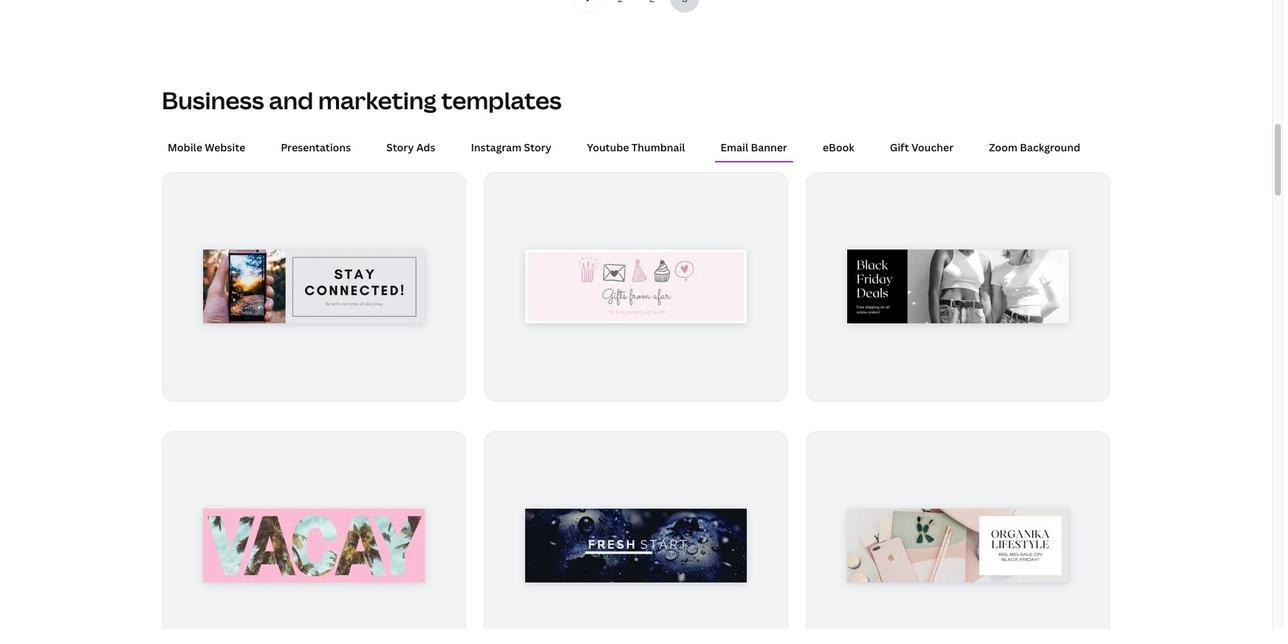 Task type: describe. For each thing, give the bounding box(es) containing it.
gift voucher button
[[884, 134, 960, 161]]

gold black friday sale email header image
[[848, 509, 1069, 583]]

email
[[721, 141, 749, 155]]

marketing
[[318, 84, 437, 116]]

ebook button
[[817, 134, 861, 161]]

story inside button
[[524, 141, 552, 155]]

black friday clothing sale email header image
[[848, 250, 1069, 324]]

presentations
[[281, 141, 351, 155]]

youtube thumbnail
[[587, 141, 686, 155]]

story inside button
[[387, 141, 414, 155]]

tropical pink vacation email header image
[[203, 509, 425, 583]]

ads
[[417, 141, 436, 155]]

business
[[162, 84, 264, 116]]

business and marketing templates
[[162, 84, 562, 116]]

thumbnail
[[632, 141, 686, 155]]

youtube
[[587, 141, 629, 155]]

and
[[269, 84, 314, 116]]

gift
[[890, 141, 910, 155]]

banner
[[751, 141, 788, 155]]



Task type: vqa. For each thing, say whether or not it's contained in the screenshot.
Design title text field
no



Task type: locate. For each thing, give the bounding box(es) containing it.
zoom background button
[[984, 134, 1087, 161]]

zoom background
[[990, 141, 1081, 155]]

email banner button
[[715, 134, 794, 161]]

gift voucher
[[890, 141, 954, 155]]

templates
[[442, 84, 562, 116]]

story right instagram
[[524, 141, 552, 155]]

background
[[1021, 141, 1081, 155]]

grapes fresh start smoothie twitter header image
[[525, 509, 747, 583]]

zoom
[[990, 141, 1018, 155]]

0 horizontal spatial story
[[387, 141, 414, 155]]

ebook
[[823, 141, 855, 155]]

2 story from the left
[[524, 141, 552, 155]]

1 story from the left
[[387, 141, 414, 155]]

instagram story
[[471, 141, 552, 155]]

voucher
[[912, 141, 954, 155]]

website
[[205, 141, 245, 155]]

email banner
[[721, 141, 788, 155]]

story ads button
[[381, 134, 442, 161]]

story ads
[[387, 141, 436, 155]]

story left "ads" on the left of page
[[387, 141, 414, 155]]

instagram story button
[[465, 134, 558, 161]]

mobile
[[168, 141, 202, 155]]

youtube thumbnail button
[[581, 134, 691, 161]]

mobile website
[[168, 141, 245, 155]]

flying apps email header image
[[203, 250, 425, 324]]

instagram
[[471, 141, 522, 155]]

1 horizontal spatial story
[[524, 141, 552, 155]]

story
[[387, 141, 414, 155], [524, 141, 552, 155]]

presentations button
[[275, 134, 357, 161]]

birthday doodles email newsletter image
[[525, 250, 747, 324]]

mobile website button
[[162, 134, 251, 161]]



